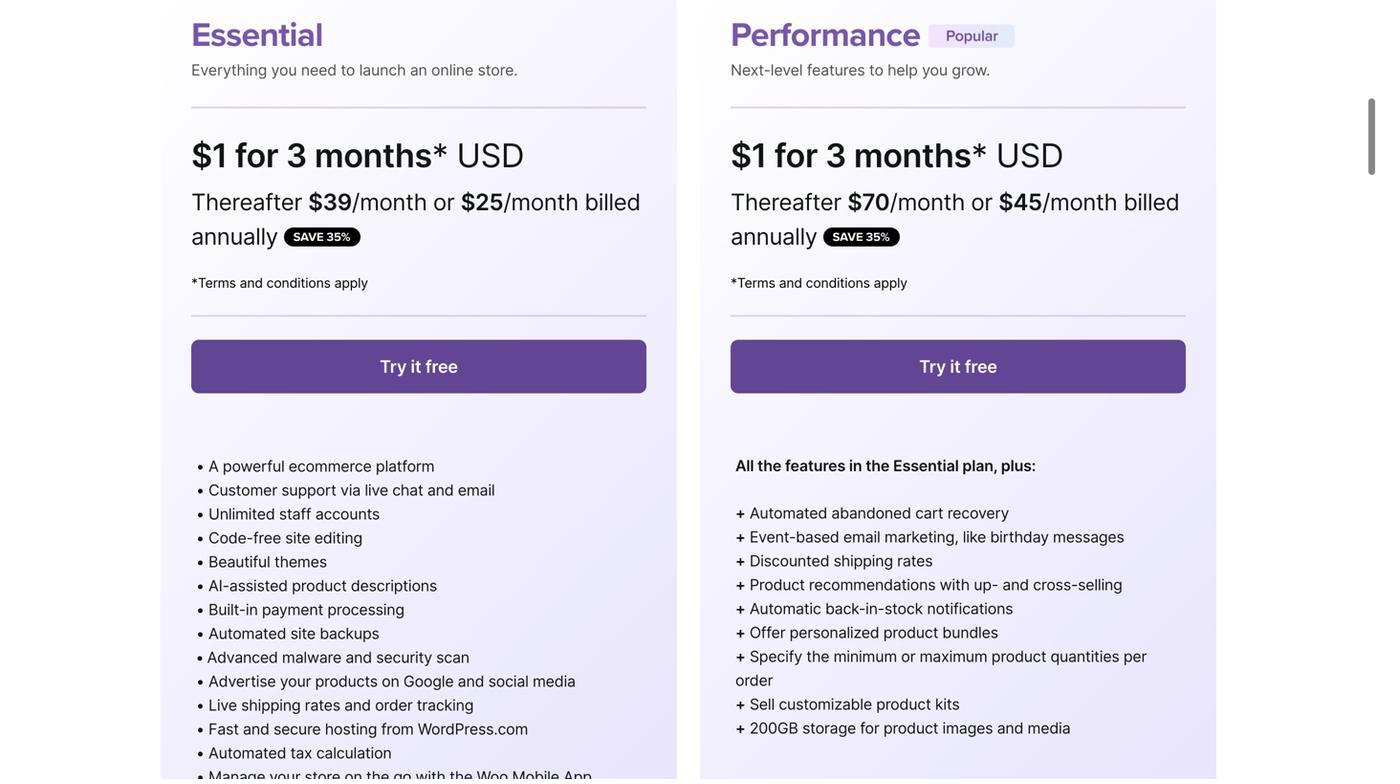 Task type: locate. For each thing, give the bounding box(es) containing it.
2 /month billed annually from the left
[[731, 188, 1180, 251]]

shipping up recommendations
[[834, 552, 893, 570]]

0 horizontal spatial try it free link
[[191, 340, 647, 394]]

conditions down $39
[[267, 275, 331, 292]]

1 horizontal spatial to
[[869, 61, 884, 80]]

*terms and conditions apply down $70
[[731, 275, 908, 292]]

$1 down next-
[[731, 136, 767, 176]]

messages
[[1053, 528, 1125, 547]]

automated inside + automated abandoned cart recovery + event-based email marketing, like birthday messages + discounted shipping rates + product recommendations with up- and cross-selling + automatic back-in-stock notifications + offer personalized product bundles
[[750, 504, 828, 523]]

/month billed annually for $25
[[191, 188, 641, 251]]

+
[[736, 504, 746, 523], [736, 528, 746, 547], [736, 552, 746, 570], [736, 576, 746, 594], [736, 600, 746, 618], [736, 624, 746, 642], [736, 647, 746, 666], [736, 695, 746, 714], [736, 719, 746, 738]]

1 try from the left
[[380, 356, 407, 377]]

0 horizontal spatial billed
[[585, 188, 641, 216]]

it for second try it free link from right
[[411, 356, 421, 377]]

*terms
[[191, 275, 236, 292], [731, 275, 776, 292]]

automated up event-
[[750, 504, 828, 523]]

1 horizontal spatial email
[[844, 528, 881, 547]]

0 horizontal spatial it
[[411, 356, 421, 377]]

12 • from the top
[[196, 720, 204, 739]]

email down abandoned
[[844, 528, 881, 547]]

free
[[426, 356, 458, 377], [965, 356, 998, 377], [253, 529, 281, 548]]

0 horizontal spatial essential
[[191, 15, 323, 56]]

thereafter for thereafter $70 /month or $45
[[731, 188, 842, 216]]

1 horizontal spatial $1
[[731, 136, 767, 176]]

0 vertical spatial features
[[807, 61, 865, 80]]

automated up advanced
[[209, 625, 286, 643]]

7 • from the top
[[196, 601, 204, 619]]

and
[[240, 275, 263, 292], [779, 275, 802, 292], [427, 481, 454, 500], [1003, 576, 1029, 594], [346, 648, 372, 667], [458, 672, 484, 691], [345, 696, 371, 715], [997, 719, 1024, 738], [243, 720, 269, 739]]

1 *terms and conditions apply from the left
[[191, 275, 368, 292]]

rates inside + automated abandoned cart recovery + event-based email marketing, like birthday messages + discounted shipping rates + product recommendations with up- and cross-selling + automatic back-in-stock notifications + offer personalized product bundles
[[897, 552, 933, 570]]

minimum
[[834, 647, 897, 666]]

product down "kits" at the right bottom of page
[[884, 719, 939, 738]]

0 vertical spatial media
[[533, 672, 576, 691]]

0 horizontal spatial rates
[[305, 696, 340, 715]]

site up 'malware'
[[290, 625, 316, 643]]

shipping down your
[[241, 696, 301, 715]]

product down the stock
[[884, 624, 939, 642]]

0 vertical spatial rates
[[897, 552, 933, 570]]

2 *terms and conditions apply from the left
[[731, 275, 908, 292]]

1 horizontal spatial media
[[1028, 719, 1071, 738]]

7 + from the top
[[736, 647, 746, 666]]

email inside + automated abandoned cart recovery + event-based email marketing, like birthday messages + discounted shipping rates + product recommendations with up- and cross-selling + automatic back-in-stock notifications + offer personalized product bundles
[[844, 528, 881, 547]]

for down "level"
[[775, 136, 818, 176]]

0 horizontal spatial try it free
[[380, 356, 458, 377]]

the down 'personalized'
[[807, 647, 830, 666]]

1 horizontal spatial for
[[775, 136, 818, 176]]

1 horizontal spatial 3
[[826, 136, 846, 176]]

0 horizontal spatial *terms and conditions apply
[[191, 275, 368, 292]]

conditions
[[267, 275, 331, 292], [806, 275, 870, 292]]

2 billed from the left
[[1124, 188, 1180, 216]]

help
[[888, 61, 918, 80]]

2 thereafter from the left
[[731, 188, 842, 216]]

thereafter for thereafter $39 /month or $25
[[191, 188, 302, 216]]

for inside + sell customizable product kits + 200gb storage for product images and media
[[860, 719, 880, 738]]

the right all
[[758, 457, 782, 475]]

apply down thereafter $70 /month or $45
[[874, 275, 908, 292]]

conditions down $70
[[806, 275, 870, 292]]

or
[[433, 188, 455, 216], [971, 188, 993, 216], [901, 647, 916, 666]]

chat
[[392, 481, 423, 500]]

0 horizontal spatial shipping
[[241, 696, 301, 715]]

2 vertical spatial automated
[[209, 744, 286, 763]]

2 to from the left
[[869, 61, 884, 80]]

free inside • a powerful ecommerce platform • customer support via live chat and email • unlimited staff accounts • code-free site editing • beautiful themes • ai-assisted product descriptions • built-in payment processing • automated site backups • advanced malware and security scan • advertise your products on google and social media • live shipping rates and order tracking • fast and secure hosting from wordpress.com • automated tax calculation
[[253, 529, 281, 548]]

1 vertical spatial automated
[[209, 625, 286, 643]]

for down everything
[[235, 136, 278, 176]]

with
[[940, 576, 970, 594]]

1 horizontal spatial or
[[901, 647, 916, 666]]

support
[[281, 481, 336, 500]]

or left the $25 in the top left of the page
[[433, 188, 455, 216]]

0 horizontal spatial annually
[[191, 223, 278, 251]]

1 * from the left
[[432, 136, 448, 176]]

site
[[285, 529, 310, 548], [290, 625, 316, 643]]

in down assisted
[[246, 601, 258, 619]]

in inside • a powerful ecommerce platform • customer support via live chat and email • unlimited staff accounts • code-free site editing • beautiful themes • ai-assisted product descriptions • built-in payment processing • automated site backups • advanced malware and security scan • advertise your products on google and social media • live shipping rates and order tracking • fast and secure hosting from wordpress.com • automated tax calculation
[[246, 601, 258, 619]]

features right all
[[785, 457, 846, 475]]

months up thereafter $70 /month or $45
[[854, 136, 972, 176]]

1 apply from the left
[[334, 275, 368, 292]]

* down 'online'
[[432, 136, 448, 176]]

1 billed from the left
[[585, 188, 641, 216]]

recommendations
[[809, 576, 936, 594]]

10 • from the top
[[196, 672, 204, 691]]

rates inside • a powerful ecommerce platform • customer support via live chat and email • unlimited staff accounts • code-free site editing • beautiful themes • ai-assisted product descriptions • built-in payment processing • automated site backups • advanced malware and security scan • advertise your products on google and social media • live shipping rates and order tracking • fast and secure hosting from wordpress.com • automated tax calculation
[[305, 696, 340, 715]]

2 horizontal spatial free
[[965, 356, 998, 377]]

0 horizontal spatial in
[[246, 601, 258, 619]]

order inside • a powerful ecommerce platform • customer support via live chat and email • unlimited staff accounts • code-free site editing • beautiful themes • ai-assisted product descriptions • built-in payment processing • automated site backups • advanced malware and security scan • advertise your products on google and social media • live shipping rates and order tracking • fast and secure hosting from wordpress.com • automated tax calculation
[[375, 696, 413, 715]]

fast
[[209, 720, 239, 739]]

media inside • a powerful ecommerce platform • customer support via live chat and email • unlimited staff accounts • code-free site editing • beautiful themes • ai-assisted product descriptions • built-in payment processing • automated site backups • advanced malware and security scan • advertise your products on google and social media • live shipping rates and order tracking • fast and secure hosting from wordpress.com • automated tax calculation
[[533, 672, 576, 691]]

customer
[[209, 481, 277, 500]]

1 horizontal spatial shipping
[[834, 552, 893, 570]]

13 • from the top
[[196, 744, 204, 763]]

1 vertical spatial shipping
[[241, 696, 301, 715]]

rates down marketing,
[[897, 552, 933, 570]]

0 horizontal spatial /month billed annually
[[191, 188, 641, 251]]

or right minimum
[[901, 647, 916, 666]]

$39
[[308, 188, 352, 216]]

features down the performance
[[807, 61, 865, 80]]

to right need
[[341, 61, 355, 80]]

order
[[736, 671, 773, 690], [375, 696, 413, 715]]

1 $1 from the left
[[191, 136, 227, 176]]

2 try it free link from the left
[[731, 340, 1186, 394]]

0 vertical spatial essential
[[191, 15, 323, 56]]

2 apply from the left
[[874, 275, 908, 292]]

+ left the offer
[[736, 624, 746, 642]]

+ left "automatic"
[[736, 600, 746, 618]]

months up thereafter $39 /month or $25
[[315, 136, 432, 176]]

0 horizontal spatial *
[[432, 136, 448, 176]]

+ sell customizable product kits + 200gb storage for product images and media
[[736, 695, 1071, 738]]

in
[[849, 457, 862, 475], [246, 601, 258, 619]]

0 horizontal spatial months
[[315, 136, 432, 176]]

the
[[758, 457, 782, 475], [866, 457, 890, 475], [807, 647, 830, 666]]

in up abandoned
[[849, 457, 862, 475]]

0 horizontal spatial order
[[375, 696, 413, 715]]

*terms and conditions apply
[[191, 275, 368, 292], [731, 275, 908, 292]]

thereafter left $39
[[191, 188, 302, 216]]

0 horizontal spatial free
[[253, 529, 281, 548]]

3 up thereafter $70 /month or $45
[[826, 136, 846, 176]]

$1 down everything
[[191, 136, 227, 176]]

0 horizontal spatial email
[[458, 481, 495, 500]]

2 annually from the left
[[731, 223, 818, 251]]

try it free
[[380, 356, 458, 377], [919, 356, 998, 377]]

$1 for 3 months * usd up thereafter $39 /month or $25
[[191, 136, 524, 176]]

1 vertical spatial essential
[[893, 457, 959, 475]]

accounts
[[315, 505, 380, 524]]

0 vertical spatial email
[[458, 481, 495, 500]]

1 /month from the left
[[352, 188, 427, 216]]

thereafter $39 /month or $25
[[191, 188, 503, 216]]

1 horizontal spatial *
[[972, 136, 988, 176]]

automatic
[[750, 600, 821, 618]]

1 vertical spatial rates
[[305, 696, 340, 715]]

all
[[736, 457, 754, 475]]

1 + from the top
[[736, 504, 746, 523]]

1 • from the top
[[196, 457, 204, 476]]

kits
[[935, 695, 960, 714]]

$25
[[461, 188, 503, 216]]

1 horizontal spatial $1 for 3 months * usd
[[731, 136, 1064, 176]]

8 + from the top
[[736, 695, 746, 714]]

1 $1 for 3 months * usd from the left
[[191, 136, 524, 176]]

0 horizontal spatial or
[[433, 188, 455, 216]]

0 vertical spatial shipping
[[834, 552, 893, 570]]

2 horizontal spatial for
[[860, 719, 880, 738]]

automated
[[750, 504, 828, 523], [209, 625, 286, 643], [209, 744, 286, 763]]

thereafter left $70
[[731, 188, 842, 216]]

200gb
[[750, 719, 798, 738]]

1 to from the left
[[341, 61, 355, 80]]

0 vertical spatial automated
[[750, 504, 828, 523]]

site down staff
[[285, 529, 310, 548]]

3 /month from the left
[[890, 188, 965, 216]]

personalized
[[790, 624, 880, 642]]

storage
[[803, 719, 856, 738]]

1 horizontal spatial try it free link
[[731, 340, 1186, 394]]

+ automated abandoned cart recovery + event-based email marketing, like birthday messages + discounted shipping rates + product recommendations with up- and cross-selling + automatic back-in-stock notifications + offer personalized product bundles
[[736, 504, 1125, 642]]

+ left the 200gb
[[736, 719, 746, 738]]

usd
[[457, 136, 524, 176], [996, 136, 1064, 176]]

0 horizontal spatial *terms
[[191, 275, 236, 292]]

1 horizontal spatial /month billed annually
[[731, 188, 1180, 251]]

1 *terms from the left
[[191, 275, 236, 292]]

1 you from the left
[[271, 61, 297, 80]]

1 horizontal spatial months
[[854, 136, 972, 176]]

0 horizontal spatial apply
[[334, 275, 368, 292]]

3 up thereafter $39 /month or $25
[[286, 136, 307, 176]]

$1 for 3 months * usd up thereafter $70 /month or $45
[[731, 136, 1064, 176]]

and inside + automated abandoned cart recovery + event-based email marketing, like birthday messages + discounted shipping rates + product recommendations with up- and cross-selling + automatic back-in-stock notifications + offer personalized product bundles
[[1003, 576, 1029, 594]]

6 + from the top
[[736, 624, 746, 642]]

1 horizontal spatial *terms
[[731, 275, 776, 292]]

11 • from the top
[[196, 696, 204, 715]]

1 horizontal spatial it
[[950, 356, 961, 377]]

thereafter
[[191, 188, 302, 216], [731, 188, 842, 216]]

the for features
[[758, 457, 782, 475]]

•
[[196, 457, 204, 476], [196, 481, 204, 500], [196, 505, 204, 524], [196, 529, 204, 548], [196, 553, 204, 571], [196, 577, 204, 595], [196, 601, 204, 619], [196, 625, 204, 643], [196, 648, 203, 667], [196, 672, 204, 691], [196, 696, 204, 715], [196, 720, 204, 739], [196, 744, 204, 763]]

+ left sell
[[736, 695, 746, 714]]

1 horizontal spatial you
[[922, 61, 948, 80]]

unlimited
[[209, 505, 275, 524]]

processing
[[327, 601, 405, 619]]

stock
[[885, 600, 923, 618]]

0 horizontal spatial usd
[[457, 136, 524, 176]]

or for $25
[[433, 188, 455, 216]]

essential everything you need to launch an online store.
[[191, 15, 518, 80]]

2 horizontal spatial the
[[866, 457, 890, 475]]

to
[[341, 61, 355, 80], [869, 61, 884, 80]]

0 horizontal spatial $1
[[191, 136, 227, 176]]

you right help
[[922, 61, 948, 80]]

1 horizontal spatial conditions
[[806, 275, 870, 292]]

and inside + sell customizable product kits + 200gb storage for product images and media
[[997, 719, 1024, 738]]

3
[[286, 136, 307, 176], [826, 136, 846, 176]]

1 horizontal spatial usd
[[996, 136, 1064, 176]]

media right social
[[533, 672, 576, 691]]

email inside • a powerful ecommerce platform • customer support via live chat and email • unlimited staff accounts • code-free site editing • beautiful themes • ai-assisted product descriptions • built-in payment processing • automated site backups • advanced malware and security scan • advertise your products on google and social media • live shipping rates and order tracking • fast and secure hosting from wordpress.com • automated tax calculation
[[458, 481, 495, 500]]

1 horizontal spatial try
[[919, 356, 946, 377]]

email right the chat
[[458, 481, 495, 500]]

plus:
[[1001, 457, 1036, 475]]

1 horizontal spatial apply
[[874, 275, 908, 292]]

maximum
[[920, 647, 988, 666]]

1 /month billed annually from the left
[[191, 188, 641, 251]]

$45
[[999, 188, 1043, 216]]

media
[[533, 672, 576, 691], [1028, 719, 1071, 738]]

shipping inside + automated abandoned cart recovery + event-based email marketing, like birthday messages + discounted shipping rates + product recommendations with up- and cross-selling + automatic back-in-stock notifications + offer personalized product bundles
[[834, 552, 893, 570]]

images
[[943, 719, 993, 738]]

scan
[[436, 648, 470, 667]]

+ left specify
[[736, 647, 746, 666]]

0 horizontal spatial try
[[380, 356, 407, 377]]

1 horizontal spatial billed
[[1124, 188, 1180, 216]]

the for minimum
[[807, 647, 830, 666]]

a
[[209, 457, 219, 476]]

1 vertical spatial media
[[1028, 719, 1071, 738]]

1 horizontal spatial the
[[807, 647, 830, 666]]

* down the grow.
[[972, 136, 988, 176]]

usd up $45
[[996, 136, 1064, 176]]

+ left product at the bottom of the page
[[736, 576, 746, 594]]

product down themes
[[292, 577, 347, 595]]

1 vertical spatial features
[[785, 457, 846, 475]]

the up abandoned
[[866, 457, 890, 475]]

0 horizontal spatial you
[[271, 61, 297, 80]]

apply down thereafter $39 /month or $25
[[334, 275, 368, 292]]

your
[[280, 672, 311, 691]]

media down quantities
[[1028, 719, 1071, 738]]

ecommerce
[[289, 457, 372, 476]]

marketing,
[[885, 528, 959, 547]]

1 horizontal spatial order
[[736, 671, 773, 690]]

you left need
[[271, 61, 297, 80]]

/month
[[352, 188, 427, 216], [503, 188, 579, 216], [890, 188, 965, 216], [1043, 188, 1118, 216]]

0 vertical spatial in
[[849, 457, 862, 475]]

0 horizontal spatial thereafter
[[191, 188, 302, 216]]

2 • from the top
[[196, 481, 204, 500]]

features for in
[[785, 457, 846, 475]]

1 thereafter from the left
[[191, 188, 302, 216]]

media inside + sell customizable product kits + 200gb storage for product images and media
[[1028, 719, 1071, 738]]

2 horizontal spatial or
[[971, 188, 993, 216]]

product down bundles
[[992, 647, 1047, 666]]

annually for thereafter $70 /month or $45
[[731, 223, 818, 251]]

0 vertical spatial order
[[736, 671, 773, 690]]

2 try it free from the left
[[919, 356, 998, 377]]

billed for $45
[[1124, 188, 1180, 216]]

0 horizontal spatial the
[[758, 457, 782, 475]]

1 horizontal spatial thereafter
[[731, 188, 842, 216]]

bundles
[[943, 624, 999, 642]]

the inside specify the minimum or maximum product quantities per order
[[807, 647, 830, 666]]

automated down fast
[[209, 744, 286, 763]]

+ down all
[[736, 504, 746, 523]]

0 horizontal spatial media
[[533, 672, 576, 691]]

1 horizontal spatial annually
[[731, 223, 818, 251]]

+ left event-
[[736, 528, 746, 547]]

billed
[[585, 188, 641, 216], [1124, 188, 1180, 216]]

to left help
[[869, 61, 884, 80]]

1 it from the left
[[411, 356, 421, 377]]

1 horizontal spatial try it free
[[919, 356, 998, 377]]

1 horizontal spatial rates
[[897, 552, 933, 570]]

2 it from the left
[[950, 356, 961, 377]]

2 *terms from the left
[[731, 275, 776, 292]]

2 $1 for 3 months * usd from the left
[[731, 136, 1064, 176]]

• a powerful ecommerce platform • customer support via live chat and email • unlimited staff accounts • code-free site editing • beautiful themes • ai-assisted product descriptions • built-in payment processing • automated site backups • advanced malware and security scan • advertise your products on google and social media • live shipping rates and order tracking • fast and secure hosting from wordpress.com • automated tax calculation
[[196, 457, 576, 763]]

*terms and conditions apply down $39
[[191, 275, 368, 292]]

order down on
[[375, 696, 413, 715]]

rates
[[897, 552, 933, 570], [305, 696, 340, 715]]

google
[[404, 672, 454, 691]]

2 you from the left
[[922, 61, 948, 80]]

1 vertical spatial order
[[375, 696, 413, 715]]

1 annually from the left
[[191, 223, 278, 251]]

code-
[[209, 529, 253, 548]]

0 horizontal spatial conditions
[[267, 275, 331, 292]]

notifications
[[927, 600, 1013, 618]]

essential up cart
[[893, 457, 959, 475]]

1 vertical spatial in
[[246, 601, 258, 619]]

*
[[432, 136, 448, 176], [972, 136, 988, 176]]

0 horizontal spatial to
[[341, 61, 355, 80]]

$1
[[191, 136, 227, 176], [731, 136, 767, 176]]

for
[[235, 136, 278, 176], [775, 136, 818, 176], [860, 719, 880, 738]]

1 try it free from the left
[[380, 356, 458, 377]]

order up sell
[[736, 671, 773, 690]]

2 * from the left
[[972, 136, 988, 176]]

1 horizontal spatial free
[[426, 356, 458, 377]]

usd up the $25 in the top left of the page
[[457, 136, 524, 176]]

+ left discounted
[[736, 552, 746, 570]]

0 horizontal spatial $1 for 3 months * usd
[[191, 136, 524, 176]]

1 horizontal spatial *terms and conditions apply
[[731, 275, 908, 292]]

1 vertical spatial email
[[844, 528, 881, 547]]

or left $45
[[971, 188, 993, 216]]

1 horizontal spatial essential
[[893, 457, 959, 475]]

birthday
[[990, 528, 1049, 547]]

product
[[292, 577, 347, 595], [884, 624, 939, 642], [992, 647, 1047, 666], [876, 695, 931, 714], [884, 719, 939, 738]]

rates down products
[[305, 696, 340, 715]]

0 horizontal spatial 3
[[286, 136, 307, 176]]

essential up everything
[[191, 15, 323, 56]]

email
[[458, 481, 495, 500], [844, 528, 881, 547]]

for right storage
[[860, 719, 880, 738]]



Task type: describe. For each thing, give the bounding box(es) containing it.
tax
[[290, 744, 312, 763]]

2 months from the left
[[854, 136, 972, 176]]

product left "kits" at the right bottom of page
[[876, 695, 931, 714]]

ai-
[[209, 577, 229, 595]]

1 horizontal spatial in
[[849, 457, 862, 475]]

essential inside essential everything you need to launch an online store.
[[191, 15, 323, 56]]

next-
[[731, 61, 771, 80]]

product inside + automated abandoned cart recovery + event-based email marketing, like birthday messages + discounted shipping rates + product recommendations with up- and cross-selling + automatic back-in-stock notifications + offer personalized product bundles
[[884, 624, 939, 642]]

security
[[376, 648, 432, 667]]

recovery
[[948, 504, 1009, 523]]

like
[[963, 528, 986, 547]]

5 • from the top
[[196, 553, 204, 571]]

3 + from the top
[[736, 552, 746, 570]]

on
[[382, 672, 400, 691]]

abandoned
[[832, 504, 911, 523]]

discounted
[[750, 552, 830, 570]]

/month billed annually for $45
[[731, 188, 1180, 251]]

2 usd from the left
[[996, 136, 1064, 176]]

order inside specify the minimum or maximum product quantities per order
[[736, 671, 773, 690]]

you inside essential everything you need to launch an online store.
[[271, 61, 297, 80]]

quantities
[[1051, 647, 1120, 666]]

features for to
[[807, 61, 865, 80]]

powerful
[[223, 457, 285, 476]]

everything
[[191, 61, 267, 80]]

2 $1 from the left
[[731, 136, 767, 176]]

per
[[1124, 647, 1147, 666]]

assisted
[[229, 577, 288, 595]]

4 + from the top
[[736, 576, 746, 594]]

try it free for second try it free link from right
[[380, 356, 458, 377]]

2 + from the top
[[736, 528, 746, 547]]

selling
[[1078, 576, 1123, 594]]

thereafter $70 /month or $45
[[731, 188, 1043, 216]]

wordpress.com
[[418, 720, 528, 739]]

online
[[431, 61, 474, 80]]

staff
[[279, 505, 311, 524]]

level
[[771, 61, 803, 80]]

up-
[[974, 576, 999, 594]]

calculation
[[316, 744, 392, 763]]

1 usd from the left
[[457, 136, 524, 176]]

all the features in the essential plan, plus:
[[736, 457, 1036, 475]]

based
[[796, 528, 840, 547]]

cart
[[915, 504, 944, 523]]

live
[[365, 481, 388, 500]]

try it free for first try it free link from right
[[919, 356, 998, 377]]

specify the minimum or maximum product quantities per order
[[736, 647, 1147, 690]]

plan,
[[963, 457, 998, 475]]

products
[[315, 672, 378, 691]]

grow.
[[952, 61, 990, 80]]

cross-
[[1033, 576, 1078, 594]]

store.
[[478, 61, 518, 80]]

or inside specify the minimum or maximum product quantities per order
[[901, 647, 916, 666]]

8 • from the top
[[196, 625, 204, 643]]

event-
[[750, 528, 796, 547]]

5 + from the top
[[736, 600, 746, 618]]

advertise
[[209, 672, 276, 691]]

4 /month from the left
[[1043, 188, 1118, 216]]

specify
[[750, 647, 803, 666]]

next-level features to help you grow.
[[731, 61, 990, 80]]

performance
[[731, 15, 929, 56]]

secure
[[274, 720, 321, 739]]

1 months from the left
[[315, 136, 432, 176]]

offer
[[750, 624, 786, 642]]

9 + from the top
[[736, 719, 746, 738]]

live
[[209, 696, 237, 715]]

an
[[410, 61, 427, 80]]

built-
[[209, 601, 246, 619]]

themes
[[274, 553, 327, 571]]

product inside specify the minimum or maximum product quantities per order
[[992, 647, 1047, 666]]

2 try from the left
[[919, 356, 946, 377]]

editing
[[315, 529, 363, 548]]

back-
[[825, 600, 866, 618]]

to inside essential everything you need to launch an online store.
[[341, 61, 355, 80]]

$70
[[848, 188, 890, 216]]

billed for $25
[[585, 188, 641, 216]]

0 horizontal spatial for
[[235, 136, 278, 176]]

6 • from the top
[[196, 577, 204, 595]]

1 try it free link from the left
[[191, 340, 647, 394]]

customizable
[[779, 695, 872, 714]]

annually for thereafter $39 /month or $25
[[191, 223, 278, 251]]

3 • from the top
[[196, 505, 204, 524]]

1 3 from the left
[[286, 136, 307, 176]]

advanced
[[207, 648, 278, 667]]

backups
[[320, 625, 379, 643]]

9 • from the top
[[196, 648, 203, 667]]

2 /month from the left
[[503, 188, 579, 216]]

social
[[488, 672, 529, 691]]

it for first try it free link from right
[[950, 356, 961, 377]]

shipping inside • a powerful ecommerce platform • customer support via live chat and email • unlimited staff accounts • code-free site editing • beautiful themes • ai-assisted product descriptions • built-in payment processing • automated site backups • advanced malware and security scan • advertise your products on google and social media • live shipping rates and order tracking • fast and secure hosting from wordpress.com • automated tax calculation
[[241, 696, 301, 715]]

1 conditions from the left
[[267, 275, 331, 292]]

from
[[381, 720, 414, 739]]

2 conditions from the left
[[806, 275, 870, 292]]

need
[[301, 61, 337, 80]]

2 3 from the left
[[826, 136, 846, 176]]

4 • from the top
[[196, 529, 204, 548]]

product
[[750, 576, 805, 594]]

0 vertical spatial site
[[285, 529, 310, 548]]

1 vertical spatial site
[[290, 625, 316, 643]]

product inside • a powerful ecommerce platform • customer support via live chat and email • unlimited staff accounts • code-free site editing • beautiful themes • ai-assisted product descriptions • built-in payment processing • automated site backups • advanced malware and security scan • advertise your products on google and social media • live shipping rates and order tracking • fast and secure hosting from wordpress.com • automated tax calculation
[[292, 577, 347, 595]]

or for $45
[[971, 188, 993, 216]]

hosting
[[325, 720, 377, 739]]

malware
[[282, 648, 342, 667]]

platform
[[376, 457, 435, 476]]

launch
[[359, 61, 406, 80]]

descriptions
[[351, 577, 437, 595]]

tracking
[[417, 696, 474, 715]]

sell
[[750, 695, 775, 714]]

in-
[[866, 600, 885, 618]]

via
[[341, 481, 361, 500]]

payment
[[262, 601, 323, 619]]



Task type: vqa. For each thing, say whether or not it's contained in the screenshot.
the left 'free'
yes



